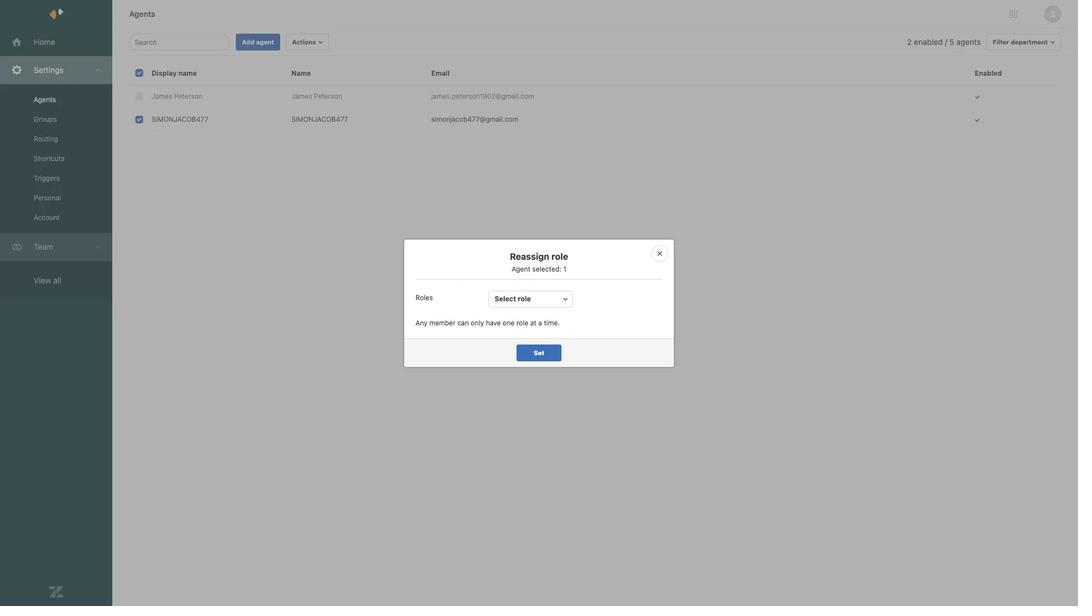 Task type: describe. For each thing, give the bounding box(es) containing it.
add agent button
[[236, 34, 280, 51]]

set button
[[517, 345, 562, 362]]

1 horizontal spatial agents
[[129, 9, 155, 19]]

email
[[432, 69, 450, 77]]

filter
[[994, 38, 1010, 46]]

triggers
[[34, 174, 60, 183]]

2 james from the left
[[292, 92, 312, 101]]

display
[[152, 69, 177, 77]]

1 james peterson from the left
[[152, 92, 202, 101]]

agents
[[957, 37, 982, 47]]

routing
[[34, 135, 58, 143]]

filter department button
[[987, 34, 1062, 51]]

enabled
[[915, 37, 944, 47]]

role for reassign
[[552, 251, 569, 262]]

home
[[34, 37, 55, 47]]

actions button
[[286, 34, 330, 51]]

at
[[531, 319, 537, 327]]

Search text field
[[135, 35, 221, 49]]

add
[[242, 38, 255, 46]]

team
[[34, 242, 53, 252]]

name
[[179, 69, 197, 77]]

2 vertical spatial role
[[517, 319, 529, 327]]

department
[[1012, 38, 1049, 46]]

reassign role agent selected: 1
[[510, 251, 569, 273]]

set
[[534, 349, 545, 357]]

actions
[[292, 38, 316, 46]]

role for select
[[518, 295, 531, 303]]

view all
[[34, 276, 61, 285]]

agent
[[256, 38, 274, 46]]

agent
[[512, 265, 531, 273]]

enabled
[[976, 69, 1003, 77]]

select
[[495, 295, 517, 303]]

have
[[486, 319, 501, 327]]

display name
[[152, 69, 197, 77]]



Task type: vqa. For each thing, say whether or not it's contained in the screenshot.
tenth 10 from the bottom of the page
no



Task type: locate. For each thing, give the bounding box(es) containing it.
2 peterson from the left
[[314, 92, 342, 101]]

add agent
[[242, 38, 274, 46]]

peterson
[[174, 92, 202, 101], [314, 92, 342, 101]]

role left at
[[517, 319, 529, 327]]

shortcuts
[[34, 155, 65, 163]]

1
[[564, 265, 567, 273]]

2 james peterson from the left
[[292, 92, 342, 101]]

james down name
[[292, 92, 312, 101]]

2
[[908, 37, 913, 47]]

0 vertical spatial role
[[552, 251, 569, 262]]

account
[[34, 214, 60, 222]]

1 horizontal spatial simonjacob477
[[292, 115, 348, 124]]

1 simonjacob477 from the left
[[152, 115, 208, 124]]

simonjacob477 down display name
[[152, 115, 208, 124]]

time.
[[544, 319, 560, 327]]

any member can only have one role at a time.
[[416, 319, 560, 327]]

a
[[539, 319, 543, 327]]

can
[[458, 319, 469, 327]]

1 vertical spatial role
[[518, 295, 531, 303]]

/
[[946, 37, 948, 47]]

2 simonjacob477 from the left
[[292, 115, 348, 124]]

agents up search text field
[[129, 9, 155, 19]]

reassign
[[510, 251, 550, 262]]

name
[[292, 69, 311, 77]]

select role
[[495, 295, 531, 303]]

agents
[[129, 9, 155, 19], [34, 96, 56, 104]]

simonjacob477
[[152, 115, 208, 124], [292, 115, 348, 124]]

filter department
[[994, 38, 1049, 46]]

1 james from the left
[[152, 92, 172, 101]]

all
[[53, 276, 61, 285]]

1 horizontal spatial james peterson
[[292, 92, 342, 101]]

1 horizontal spatial peterson
[[314, 92, 342, 101]]

2 enabled / 5 agents
[[908, 37, 982, 47]]

role inside 'reassign role agent selected: 1'
[[552, 251, 569, 262]]

1 vertical spatial agents
[[34, 96, 56, 104]]

role up 1
[[552, 251, 569, 262]]

james peterson
[[152, 92, 202, 101], [292, 92, 342, 101]]

view
[[34, 276, 51, 285]]

james peterson down display name
[[152, 92, 202, 101]]

1 peterson from the left
[[174, 92, 202, 101]]

role right select
[[518, 295, 531, 303]]

james
[[152, 92, 172, 101], [292, 92, 312, 101]]

one
[[503, 319, 515, 327]]

0 horizontal spatial simonjacob477
[[152, 115, 208, 124]]

simonjacob477@gmail.com
[[432, 115, 519, 124]]

5
[[950, 37, 955, 47]]

simonjacob477 down name
[[292, 115, 348, 124]]

0 horizontal spatial james peterson
[[152, 92, 202, 101]]

settings
[[34, 65, 64, 75]]

only
[[471, 319, 484, 327]]

personal
[[34, 194, 61, 202]]

member
[[430, 319, 456, 327]]

0 horizontal spatial agents
[[34, 96, 56, 104]]

any
[[416, 319, 428, 327]]

1 horizontal spatial james
[[292, 92, 312, 101]]

agents up groups
[[34, 96, 56, 104]]

james down display
[[152, 92, 172, 101]]

role
[[552, 251, 569, 262], [518, 295, 531, 303], [517, 319, 529, 327]]

groups
[[34, 115, 57, 124]]

roles
[[416, 294, 433, 302]]

james peterson down name
[[292, 92, 342, 101]]

0 vertical spatial agents
[[129, 9, 155, 19]]

zendesk products image
[[1010, 10, 1018, 18]]

james.peterson1902@gmail.com
[[432, 92, 535, 101]]

selected:
[[533, 265, 562, 273]]

0 horizontal spatial peterson
[[174, 92, 202, 101]]

0 horizontal spatial james
[[152, 92, 172, 101]]



